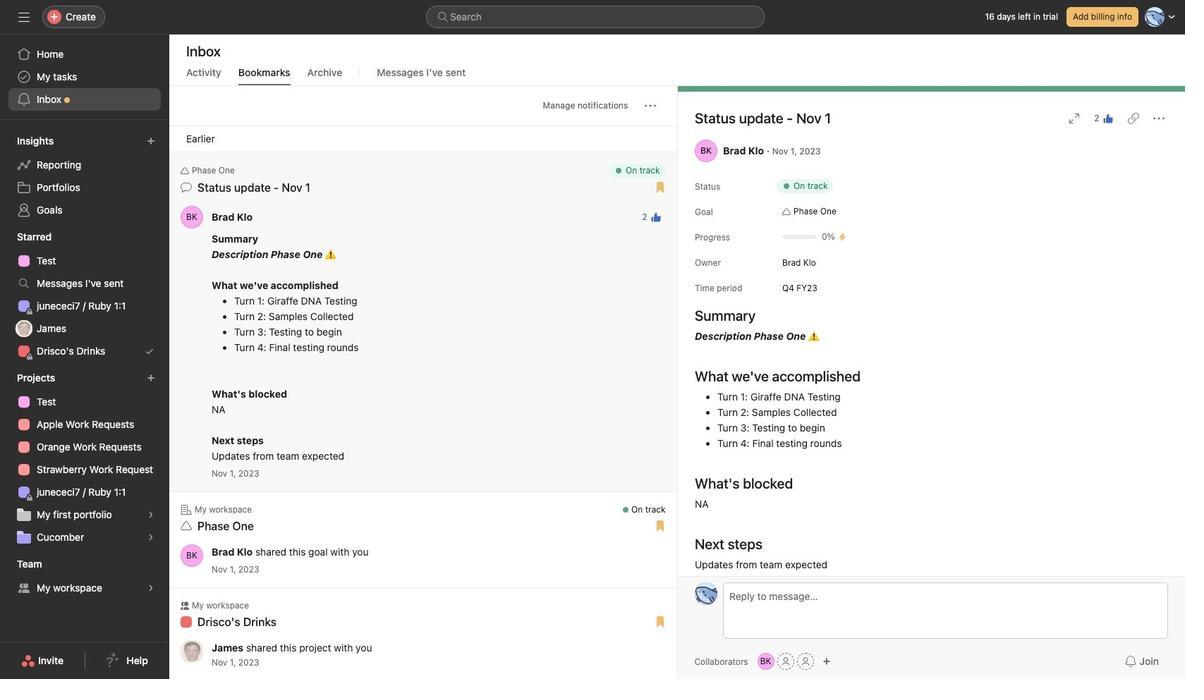 Task type: vqa. For each thing, say whether or not it's contained in the screenshot.
Status update icon
yes



Task type: describe. For each thing, give the bounding box(es) containing it.
open user profile image
[[181, 545, 203, 567]]

teams element
[[0, 552, 169, 603]]

see details, my workspace image
[[147, 584, 155, 593]]

1 horizontal spatial ⚠️ image
[[808, 331, 820, 342]]

2 horizontal spatial more actions image
[[1153, 113, 1164, 124]]

2 likes. you liked this task image
[[650, 212, 662, 223]]

3 archive notification image from the top
[[650, 605, 662, 616]]

add or remove collaborators image
[[823, 658, 831, 666]]

1 horizontal spatial more actions image
[[645, 100, 656, 112]]

2 remove from bookmarks image from the top
[[628, 509, 639, 520]]

0 horizontal spatial more actions image
[[605, 169, 616, 180]]

1 vertical spatial open user profile image
[[695, 583, 717, 606]]

copy link image
[[1128, 113, 1139, 124]]



Task type: locate. For each thing, give the bounding box(es) containing it.
new insights image
[[147, 137, 155, 145]]

insights element
[[0, 128, 169, 224]]

see details, my first portfolio image
[[147, 511, 155, 519]]

1 vertical spatial ⚠️ image
[[808, 331, 820, 342]]

list box
[[426, 6, 765, 28]]

1 horizontal spatial open user profile image
[[695, 583, 717, 606]]

0 vertical spatial ⚠️ image
[[325, 249, 337, 260]]

2 vertical spatial archive notification image
[[650, 605, 662, 616]]

full screen image
[[1069, 113, 1080, 124]]

0 vertical spatial more actions image
[[645, 100, 656, 112]]

see details, cucomber image
[[147, 534, 155, 542]]

⚠️ image
[[325, 249, 337, 260], [808, 331, 820, 342]]

0 vertical spatial remove from bookmarks image
[[628, 169, 639, 180]]

open user profile image
[[181, 206, 203, 229], [695, 583, 717, 606]]

add or remove collaborators image
[[758, 654, 775, 670]]

0 vertical spatial open user profile image
[[181, 206, 203, 229]]

more actions image
[[645, 100, 656, 112], [1153, 113, 1164, 124], [605, 169, 616, 180]]

2 likes. you liked this task image
[[1102, 113, 1114, 124]]

starred element
[[0, 224, 169, 366]]

0 horizontal spatial ⚠️ image
[[325, 249, 337, 260]]

projects element
[[0, 366, 169, 552]]

status update icon image
[[181, 182, 192, 193]]

1 archive notification image from the top
[[650, 169, 662, 180]]

1 vertical spatial remove from bookmarks image
[[628, 509, 639, 520]]

1 vertical spatial archive notification image
[[650, 509, 662, 520]]

2 archive notification image from the top
[[650, 509, 662, 520]]

2 vertical spatial more actions image
[[605, 169, 616, 180]]

remove from bookmarks image
[[628, 169, 639, 180], [628, 509, 639, 520]]

1 remove from bookmarks image from the top
[[628, 169, 639, 180]]

1 vertical spatial more actions image
[[1153, 113, 1164, 124]]

hide sidebar image
[[18, 11, 30, 23]]

0 horizontal spatial open user profile image
[[181, 206, 203, 229]]

archive notification image
[[650, 169, 662, 180], [650, 509, 662, 520], [650, 605, 662, 616]]

new project or portfolio image
[[147, 374, 155, 383]]

0 vertical spatial archive notification image
[[650, 169, 662, 180]]

global element
[[0, 35, 169, 119]]



